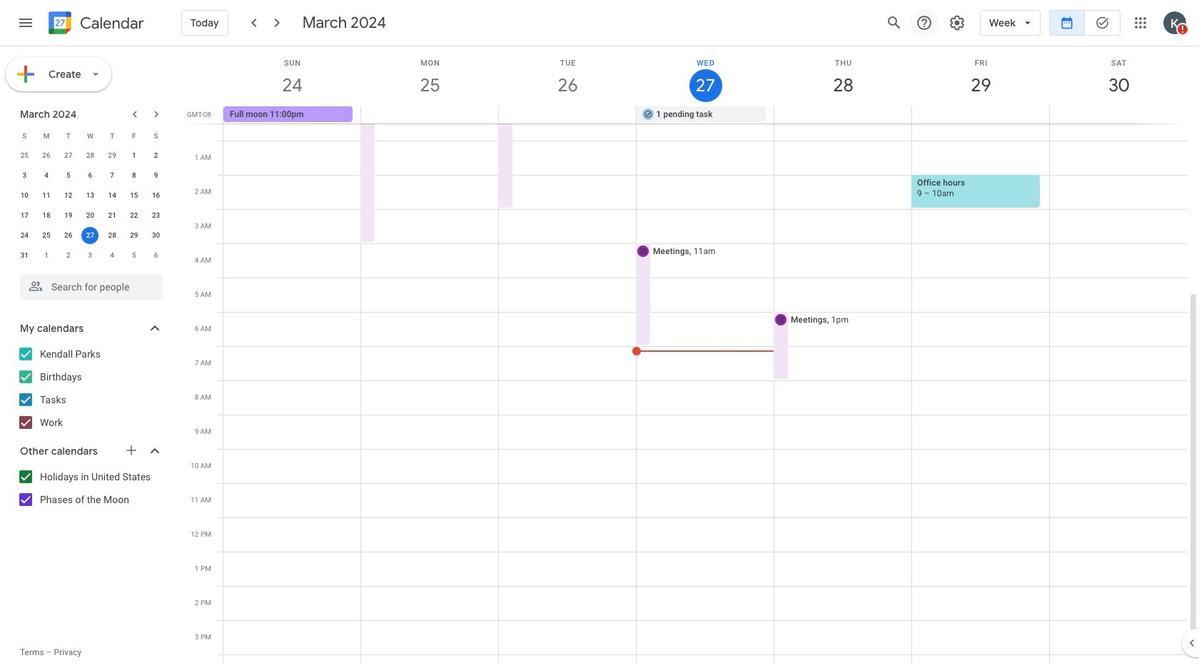 Task type: locate. For each thing, give the bounding box(es) containing it.
22 element
[[126, 207, 143, 224]]

heading
[[77, 15, 144, 32]]

26 element
[[60, 227, 77, 244]]

25 element
[[38, 227, 55, 244]]

my calendars list
[[3, 343, 177, 434]]

29 element
[[126, 227, 143, 244]]

row group
[[14, 146, 167, 266]]

calendar element
[[46, 9, 144, 40]]

main drawer image
[[17, 14, 34, 31]]

row
[[217, 106, 1200, 124], [14, 126, 167, 146], [14, 146, 167, 166], [14, 166, 167, 186], [14, 186, 167, 206], [14, 206, 167, 226], [14, 226, 167, 246], [14, 246, 167, 266]]

19 element
[[60, 207, 77, 224]]

april 3 element
[[82, 247, 99, 264]]

march 2024 grid
[[14, 126, 167, 266]]

None search field
[[0, 269, 177, 300]]

april 4 element
[[104, 247, 121, 264]]

27, today element
[[82, 227, 99, 244]]

april 1 element
[[38, 247, 55, 264]]

other calendars list
[[3, 466, 177, 511]]

16 element
[[148, 187, 165, 204]]

grid
[[183, 46, 1200, 663]]

february 25 element
[[16, 147, 33, 164]]

23 element
[[148, 207, 165, 224]]

12 element
[[60, 187, 77, 204]]

february 29 element
[[104, 147, 121, 164]]

31 element
[[16, 247, 33, 264]]

14 element
[[104, 187, 121, 204]]

cell
[[361, 106, 499, 124], [499, 106, 637, 124], [774, 106, 912, 124], [912, 106, 1050, 124], [1050, 106, 1188, 124], [79, 226, 101, 246]]

7 element
[[104, 167, 121, 184]]

april 5 element
[[126, 247, 143, 264]]

10 element
[[16, 187, 33, 204]]

1 element
[[126, 147, 143, 164]]

april 2 element
[[60, 247, 77, 264]]

settings menu image
[[949, 14, 966, 31]]

17 element
[[16, 207, 33, 224]]

30 element
[[148, 227, 165, 244]]

28 element
[[104, 227, 121, 244]]



Task type: describe. For each thing, give the bounding box(es) containing it.
11 element
[[38, 187, 55, 204]]

9 element
[[148, 167, 165, 184]]

8 element
[[126, 167, 143, 184]]

4 element
[[38, 167, 55, 184]]

2 element
[[148, 147, 165, 164]]

15 element
[[126, 187, 143, 204]]

february 26 element
[[38, 147, 55, 164]]

20 element
[[82, 207, 99, 224]]

cell inside march 2024 grid
[[79, 226, 101, 246]]

february 28 element
[[82, 147, 99, 164]]

24 element
[[16, 227, 33, 244]]

february 27 element
[[60, 147, 77, 164]]

13 element
[[82, 187, 99, 204]]

Search for people text field
[[29, 274, 154, 300]]

21 element
[[104, 207, 121, 224]]

april 6 element
[[148, 247, 165, 264]]

18 element
[[38, 207, 55, 224]]

3 element
[[16, 167, 33, 184]]

6 element
[[82, 167, 99, 184]]

5 element
[[60, 167, 77, 184]]

heading inside calendar element
[[77, 15, 144, 32]]

add other calendars image
[[124, 443, 139, 458]]



Task type: vqa. For each thing, say whether or not it's contained in the screenshot.
April 6 element
yes



